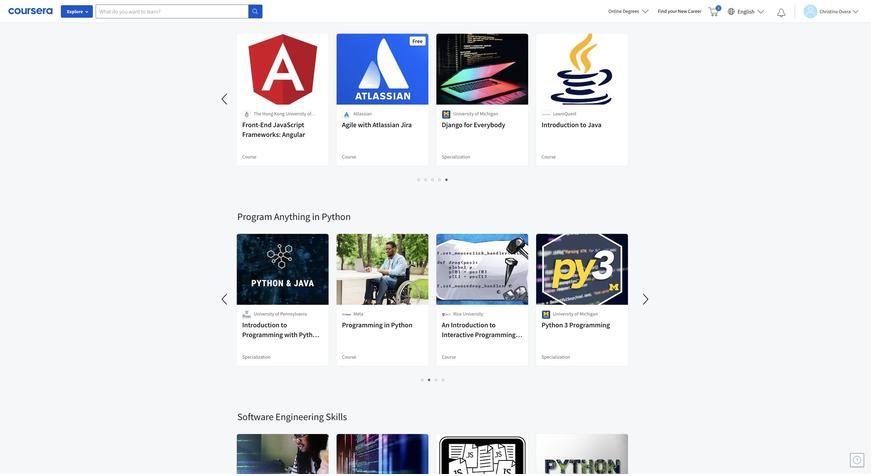 Task type: locate. For each thing, give the bounding box(es) containing it.
course for introduction to java
[[542, 154, 556, 160]]

introduction down learnquest
[[542, 120, 579, 129]]

0 vertical spatial michigan
[[480, 111, 498, 117]]

and down 'university of pennsylvania' image
[[242, 340, 254, 349]]

to inside introduction to programming with python and java
[[281, 321, 287, 329]]

0 vertical spatial 4 button
[[437, 176, 443, 184]]

1 vertical spatial michigan
[[580, 311, 598, 317]]

python for everybody specialization by university of michigan, image
[[237, 434, 329, 474]]

introduction down 'university of pennsylvania' image
[[242, 321, 280, 329]]

1 vertical spatial 3 button
[[433, 376, 440, 384]]

1 vertical spatial university of michigan
[[553, 311, 598, 317]]

1 horizontal spatial 4
[[442, 377, 445, 383]]

0 vertical spatial with
[[293, 10, 311, 23]]

0 horizontal spatial end
[[260, 120, 272, 129]]

help center image
[[853, 456, 862, 465]]

1 vertical spatial and
[[242, 340, 254, 349]]

hong
[[262, 111, 273, 117]]

an
[[442, 321, 450, 329]]

learnquest
[[553, 111, 577, 117]]

1 horizontal spatial to
[[490, 321, 496, 329]]

0 horizontal spatial michigan
[[480, 111, 498, 117]]

0 horizontal spatial university of michigan
[[453, 111, 498, 117]]

1 button
[[416, 176, 423, 184], [419, 376, 426, 384]]

python inside introduction to programming with python and java
[[299, 330, 320, 339]]

university up for
[[453, 111, 474, 117]]

0 vertical spatial java
[[588, 120, 602, 129]]

introduction
[[542, 120, 579, 129], [242, 321, 280, 329], [451, 321, 488, 329]]

atlassian
[[354, 111, 372, 117], [373, 120, 399, 129]]

find
[[658, 8, 667, 14]]

university of michigan inside engage users with front end web development carousel element
[[453, 111, 498, 117]]

programming inside introduction to programming with python and java
[[242, 330, 283, 339]]

university right 'university of pennsylvania' image
[[254, 311, 274, 317]]

1 horizontal spatial university of michigan
[[553, 311, 598, 317]]

previous slide image
[[217, 291, 233, 308]]

python
[[322, 210, 351, 223], [391, 321, 413, 329], [542, 321, 563, 329], [299, 330, 320, 339], [449, 340, 470, 349]]

1 horizontal spatial 3
[[435, 377, 438, 383]]

michigan up everybody on the top right of page
[[480, 111, 498, 117]]

python 3 programming
[[542, 321, 610, 329]]

1 button inside program anything in python carousel element
[[419, 376, 426, 384]]

1 button for 2 button associated with list in engage users with front end web development carousel element
[[416, 176, 423, 184]]

0 vertical spatial 2
[[425, 176, 427, 183]]

university up python 3 programming
[[553, 311, 574, 317]]

specialization
[[442, 154, 470, 160], [242, 354, 271, 360], [542, 354, 570, 360]]

course for an introduction to interactive programming in python (part 1)
[[442, 354, 456, 360]]

university of michigan for everybody
[[453, 111, 498, 117]]

3
[[432, 176, 434, 183], [564, 321, 568, 329], [435, 377, 438, 383]]

1 vertical spatial 4
[[442, 377, 445, 383]]

1 vertical spatial end
[[260, 120, 272, 129]]

university of michigan image
[[442, 110, 451, 119], [542, 311, 550, 319]]

list
[[237, 176, 629, 184], [237, 376, 629, 384]]

to
[[580, 120, 587, 129], [281, 321, 287, 329], [490, 321, 496, 329]]

learnquest image
[[542, 110, 550, 119]]

0 vertical spatial list
[[237, 176, 629, 184]]

0 horizontal spatial 2
[[425, 176, 427, 183]]

0 vertical spatial university of michigan
[[453, 111, 498, 117]]

1 vertical spatial 2 button
[[426, 376, 433, 384]]

2 inside program anything in python carousel element
[[428, 377, 431, 383]]

coursera image
[[8, 6, 53, 17]]

0 horizontal spatial 4
[[439, 176, 441, 183]]

introduction inside introduction to programming with python and java
[[242, 321, 280, 329]]

university of michigan up django for everybody
[[453, 111, 498, 117]]

to inside an introduction to interactive programming in python (part 1)
[[490, 321, 496, 329]]

michigan inside program anything in python carousel element
[[580, 311, 598, 317]]

and inside introduction to programming with python and java
[[242, 340, 254, 349]]

0 horizontal spatial atlassian
[[354, 111, 372, 117]]

0 vertical spatial 3
[[432, 176, 434, 183]]

0 horizontal spatial 3
[[432, 176, 434, 183]]

4
[[439, 176, 441, 183], [442, 377, 445, 383]]

3 button for 2 button associated with list in engage users with front end web development carousel element
[[430, 176, 437, 184]]

3 button
[[430, 176, 437, 184], [433, 376, 440, 384]]

4 button for the 3 button corresponding to 2 button associated with list in engage users with front end web development carousel element
[[437, 176, 443, 184]]

everybody
[[474, 120, 505, 129]]

university of michigan
[[453, 111, 498, 117], [553, 311, 598, 317]]

end up frameworks:
[[260, 120, 272, 129]]

0 vertical spatial 2 button
[[423, 176, 430, 184]]

2 horizontal spatial specialization
[[542, 354, 570, 360]]

4 inside program anything in python carousel element
[[442, 377, 445, 383]]

science
[[254, 118, 269, 124]]

2 vertical spatial 3
[[435, 377, 438, 383]]

university of michigan image up python 3 programming
[[542, 311, 550, 319]]

course
[[242, 154, 256, 160], [342, 154, 356, 160], [542, 154, 556, 160], [342, 354, 356, 360], [442, 354, 456, 360]]

2 horizontal spatial in
[[442, 340, 448, 349]]

0 vertical spatial and
[[270, 118, 278, 124]]

1 horizontal spatial introduction
[[451, 321, 488, 329]]

online degrees
[[609, 8, 639, 14]]

university of michigan up python 3 programming
[[553, 311, 598, 317]]

university of michigan image up django
[[442, 110, 451, 119]]

to inside engage users with front end web development carousel element
[[580, 120, 587, 129]]

with down pennsylvania
[[284, 330, 298, 339]]

0 horizontal spatial and
[[242, 340, 254, 349]]

1 button inside engage users with front end web development carousel element
[[416, 176, 423, 184]]

3 button for 2 button associated with list inside program anything in python carousel element
[[433, 376, 440, 384]]

specialization inside engage users with front end web development carousel element
[[442, 154, 470, 160]]

python inside an introduction to interactive programming in python (part 1)
[[449, 340, 470, 349]]

1
[[418, 176, 421, 183], [421, 377, 424, 383]]

2 list from the top
[[237, 376, 629, 384]]

2 button for list inside program anything in python carousel element
[[426, 376, 433, 384]]

1 vertical spatial list
[[237, 376, 629, 384]]

introduction to java
[[542, 120, 602, 129]]

1 list from the top
[[237, 176, 629, 184]]

english
[[738, 8, 755, 15]]

2 button
[[423, 176, 430, 184], [426, 376, 433, 384]]

next slide image
[[637, 291, 654, 308]]

christina overa button
[[795, 4, 859, 18]]

1 vertical spatial 1
[[421, 377, 424, 383]]

with right agile on the top left
[[358, 120, 371, 129]]

find your new career link
[[655, 7, 705, 16]]

introduction for introduction to java
[[542, 120, 579, 129]]

1 vertical spatial 2
[[428, 377, 431, 383]]

skills
[[326, 411, 347, 423]]

and down the kong
[[270, 118, 278, 124]]

program anything in python
[[237, 210, 351, 223]]

atlassian right atlassian icon
[[354, 111, 372, 117]]

1 vertical spatial 1 button
[[419, 376, 426, 384]]

introduction down rice university
[[451, 321, 488, 329]]

online
[[609, 8, 622, 14]]

rice
[[453, 311, 462, 317]]

introduction inside engage users with front end web development carousel element
[[542, 120, 579, 129]]

end inside the front-end javascript frameworks: angular
[[260, 120, 272, 129]]

list inside program anything in python carousel element
[[237, 376, 629, 384]]

in inside an introduction to interactive programming in python (part 1)
[[442, 340, 448, 349]]

0 horizontal spatial university of michigan image
[[442, 110, 451, 119]]

engage users with front end web development carousel element
[[0, 0, 634, 190]]

university up technology
[[286, 111, 306, 117]]

0 vertical spatial university of michigan image
[[442, 110, 451, 119]]

1 horizontal spatial specialization
[[442, 154, 470, 160]]

university for python 3 programming
[[553, 311, 574, 317]]

university of michigan inside program anything in python carousel element
[[553, 311, 598, 317]]

front-end javascript frameworks: angular
[[242, 120, 305, 139]]

0 vertical spatial in
[[312, 210, 320, 223]]

your
[[668, 8, 677, 14]]

introduction to computer programming  course by university of london, goldsmiths, university of london, image
[[436, 434, 529, 474]]

1 vertical spatial with
[[358, 120, 371, 129]]

0 vertical spatial 1
[[418, 176, 421, 183]]

1 vertical spatial java
[[255, 340, 269, 349]]

atlassian left jira
[[373, 120, 399, 129]]

1 horizontal spatial 2
[[428, 377, 431, 383]]

the hong kong university of science and technology
[[254, 111, 311, 124]]

michigan up python 3 programming
[[580, 311, 598, 317]]

development
[[374, 10, 428, 23]]

1 horizontal spatial university of michigan image
[[542, 311, 550, 319]]

java
[[588, 120, 602, 129], [255, 340, 269, 349]]

michigan
[[480, 111, 498, 117], [580, 311, 598, 317]]

and
[[270, 118, 278, 124], [242, 340, 254, 349]]

2 horizontal spatial to
[[580, 120, 587, 129]]

new
[[678, 8, 687, 14]]

0 horizontal spatial introduction
[[242, 321, 280, 329]]

with
[[293, 10, 311, 23], [358, 120, 371, 129], [284, 330, 298, 339]]

2 vertical spatial in
[[442, 340, 448, 349]]

What do you want to learn? text field
[[96, 4, 249, 18]]

0 horizontal spatial specialization
[[242, 354, 271, 360]]

0 horizontal spatial to
[[281, 321, 287, 329]]

1 horizontal spatial java
[[588, 120, 602, 129]]

engage
[[237, 10, 267, 23]]

anything
[[274, 210, 310, 223]]

1 horizontal spatial and
[[270, 118, 278, 124]]

interactive
[[442, 330, 474, 339]]

with left front
[[293, 10, 311, 23]]

1 horizontal spatial 1
[[421, 377, 424, 383]]

1 vertical spatial university of michigan image
[[542, 311, 550, 319]]

1 vertical spatial 4 button
[[440, 376, 447, 384]]

javascript
[[273, 120, 304, 129]]

0 vertical spatial 1 button
[[416, 176, 423, 184]]

pennsylvania
[[280, 311, 307, 317]]

program
[[237, 210, 272, 223]]

2 horizontal spatial 3
[[564, 321, 568, 329]]

users
[[269, 10, 291, 23]]

with inside introduction to programming with python and java
[[284, 330, 298, 339]]

2 inside engage users with front end web development carousel element
[[425, 176, 427, 183]]

4 for the 3 button corresponding to 2 button associated with list inside program anything in python carousel element
[[442, 377, 445, 383]]

end left web
[[336, 10, 352, 23]]

university of michigan image inside program anything in python carousel element
[[542, 311, 550, 319]]

specialization for python 3 programming
[[542, 354, 570, 360]]

5
[[446, 176, 448, 183]]

0 horizontal spatial 1
[[418, 176, 421, 183]]

java inside engage users with front end web development carousel element
[[588, 120, 602, 129]]

of for python 3 programming
[[575, 311, 579, 317]]

0 vertical spatial end
[[336, 10, 352, 23]]

michigan inside engage users with front end web development carousel element
[[480, 111, 498, 117]]

1 inside program anything in python carousel element
[[421, 377, 424, 383]]

0 vertical spatial 4
[[439, 176, 441, 183]]

english button
[[725, 0, 767, 23]]

0 vertical spatial 3 button
[[430, 176, 437, 184]]

4 inside engage users with front end web development carousel element
[[439, 176, 441, 183]]

career
[[688, 8, 702, 14]]

end
[[336, 10, 352, 23], [260, 120, 272, 129]]

university right rice
[[463, 311, 483, 317]]

1 horizontal spatial in
[[384, 321, 390, 329]]

in
[[312, 210, 320, 223], [384, 321, 390, 329], [442, 340, 448, 349]]

programming
[[342, 321, 383, 329], [569, 321, 610, 329], [242, 330, 283, 339], [475, 330, 516, 339]]

1 button for 2 button associated with list inside program anything in python carousel element
[[419, 376, 426, 384]]

university
[[286, 111, 306, 117], [453, 111, 474, 117], [254, 311, 274, 317], [463, 311, 483, 317], [553, 311, 574, 317]]

specialization for django for everybody
[[442, 154, 470, 160]]

None search field
[[96, 4, 263, 18]]

1 horizontal spatial michigan
[[580, 311, 598, 317]]

of inside the hong kong university of science and technology
[[307, 111, 311, 117]]

2 horizontal spatial introduction
[[542, 120, 579, 129]]

0 horizontal spatial java
[[255, 340, 269, 349]]

of
[[307, 111, 311, 117], [475, 111, 479, 117], [275, 311, 279, 317], [575, 311, 579, 317]]

overa
[[839, 8, 851, 14]]

4 button
[[437, 176, 443, 184], [440, 376, 447, 384]]

introduction inside an introduction to interactive programming in python (part 1)
[[451, 321, 488, 329]]

1 vertical spatial atlassian
[[373, 120, 399, 129]]

2 vertical spatial with
[[284, 330, 298, 339]]

3 inside engage users with front end web development carousel element
[[432, 176, 434, 183]]

2 button for list in engage users with front end web development carousel element
[[423, 176, 430, 184]]

2
[[425, 176, 427, 183], [428, 377, 431, 383]]



Task type: describe. For each thing, give the bounding box(es) containing it.
front
[[313, 10, 334, 23]]

rice university
[[453, 311, 483, 317]]

find your new career
[[658, 8, 702, 14]]

rice university image
[[442, 311, 451, 319]]

the
[[254, 111, 261, 117]]

explore
[[67, 8, 83, 15]]

university of pennsylvania image
[[242, 311, 251, 319]]

free
[[413, 38, 423, 45]]

and inside the hong kong university of science and technology
[[270, 118, 278, 124]]

web
[[354, 10, 372, 23]]

specialization for introduction to programming with python and java
[[242, 354, 271, 360]]

1 horizontal spatial atlassian
[[373, 120, 399, 129]]

(part
[[472, 340, 486, 349]]

of for django for everybody
[[475, 111, 479, 117]]

programming for everybody (getting started with python) course by university of michigan, image
[[536, 434, 628, 474]]

christina
[[820, 8, 838, 14]]

university of michigan for programming
[[553, 311, 598, 317]]

the hong kong university of science and technology image
[[242, 110, 251, 119]]

engage users with front end web development
[[237, 10, 428, 23]]

previous slide image
[[217, 91, 233, 107]]

university for django for everybody
[[453, 111, 474, 117]]

0 vertical spatial atlassian
[[354, 111, 372, 117]]

michigan for programming
[[580, 311, 598, 317]]

course for front-end javascript frameworks: angular
[[242, 154, 256, 160]]

atlassian image
[[342, 110, 351, 119]]

introduction to python programming course by university of pennsylvania, image
[[337, 434, 429, 474]]

engineering
[[276, 411, 324, 423]]

degrees
[[623, 8, 639, 14]]

software engineering skills carousel element
[[234, 390, 871, 474]]

0 horizontal spatial in
[[312, 210, 320, 223]]

list inside engage users with front end web development carousel element
[[237, 176, 629, 184]]

program anything in python carousel element
[[217, 190, 654, 390]]

1 vertical spatial 3
[[564, 321, 568, 329]]

2 for the 3 button corresponding to 2 button associated with list in engage users with front end web development carousel element
[[425, 176, 427, 183]]

software engineering skills
[[237, 411, 347, 423]]

programming in python
[[342, 321, 413, 329]]

kong
[[274, 111, 285, 117]]

michigan for everybody
[[480, 111, 498, 117]]

1 vertical spatial in
[[384, 321, 390, 329]]

jira
[[401, 120, 412, 129]]

of for introduction to programming with python and java
[[275, 311, 279, 317]]

university of michigan image for python 3 programming
[[542, 311, 550, 319]]

software
[[237, 411, 274, 423]]

frameworks:
[[242, 130, 281, 139]]

meta image
[[342, 311, 351, 319]]

angular
[[282, 130, 305, 139]]

course for agile with atlassian jira
[[342, 154, 356, 160]]

course for programming in python
[[342, 354, 356, 360]]

1 horizontal spatial end
[[336, 10, 352, 23]]

explore button
[[61, 5, 93, 18]]

5 button
[[443, 176, 450, 184]]

online degrees button
[[603, 3, 655, 19]]

university of michigan image for django for everybody
[[442, 110, 451, 119]]

2 for the 3 button corresponding to 2 button associated with list inside program anything in python carousel element
[[428, 377, 431, 383]]

programming inside an introduction to interactive programming in python (part 1)
[[475, 330, 516, 339]]

java inside introduction to programming with python and java
[[255, 340, 269, 349]]

4 button for the 3 button corresponding to 2 button associated with list inside program anything in python carousel element
[[440, 376, 447, 384]]

agile with atlassian jira
[[342, 120, 412, 129]]

christina overa
[[820, 8, 851, 14]]

to for programming
[[281, 321, 287, 329]]

an introduction to interactive programming in python (part 1)
[[442, 321, 516, 349]]

django
[[442, 120, 463, 129]]

meta
[[354, 311, 363, 317]]

university inside the hong kong university of science and technology
[[286, 111, 306, 117]]

university of pennsylvania
[[254, 311, 307, 317]]

shopping cart: 1 item image
[[709, 5, 722, 16]]

1 inside engage users with front end web development carousel element
[[418, 176, 421, 183]]

4 for the 3 button corresponding to 2 button associated with list in engage users with front end web development carousel element
[[439, 176, 441, 183]]

show notifications image
[[777, 9, 786, 17]]

university for introduction to programming with python and java
[[254, 311, 274, 317]]

agile
[[342, 120, 357, 129]]

for
[[464, 120, 472, 129]]

django for everybody
[[442, 120, 505, 129]]

introduction for introduction to programming with python and java
[[242, 321, 280, 329]]

introduction to programming with python and java
[[242, 321, 320, 349]]

technology
[[279, 118, 303, 124]]

to for java
[[580, 120, 587, 129]]

1)
[[488, 340, 493, 349]]

front-
[[242, 120, 260, 129]]



Task type: vqa. For each thing, say whether or not it's contained in the screenshot.


